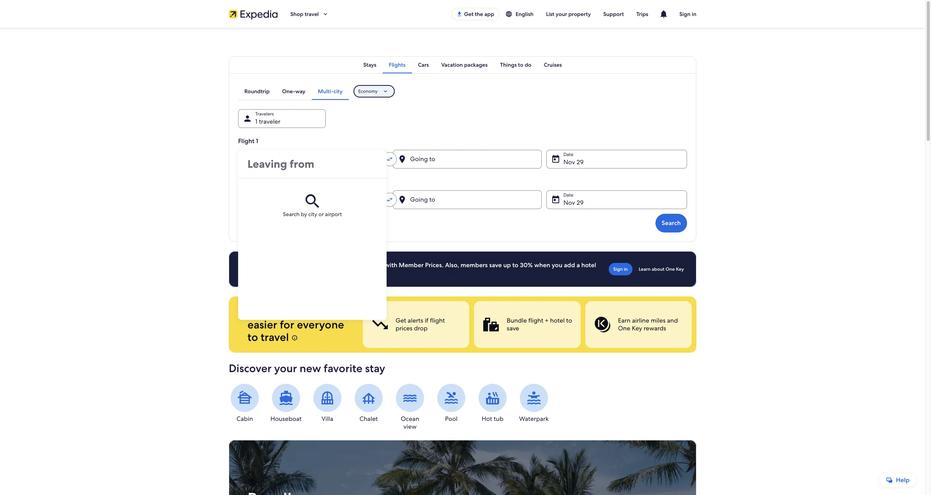 Task type: vqa. For each thing, say whether or not it's contained in the screenshot.
more travel image
no



Task type: locate. For each thing, give the bounding box(es) containing it.
add
[[564, 261, 576, 269]]

more
[[300, 261, 316, 269]]

nov 29 button for 2
[[547, 190, 688, 209]]

get
[[465, 11, 474, 18], [396, 316, 407, 325]]

0 vertical spatial one
[[666, 266, 675, 272]]

cabin button
[[229, 384, 261, 423]]

get the app
[[465, 11, 495, 18]]

makes
[[291, 305, 322, 319]]

1 vertical spatial nov 29
[[564, 199, 584, 207]]

save left "+"
[[507, 324, 520, 332]]

nov 29 button
[[547, 150, 688, 169], [547, 190, 688, 209]]

your right list
[[556, 11, 568, 18]]

0 vertical spatial travel
[[305, 11, 319, 18]]

communication center icon image
[[660, 9, 669, 19]]

nov
[[564, 158, 576, 166], [564, 199, 576, 207]]

swap origin and destination values image
[[387, 156, 394, 163], [387, 196, 394, 203]]

to inside bundle flight + hotel to save
[[567, 316, 573, 325]]

flight right if
[[430, 316, 445, 325]]

get left alerts
[[396, 316, 407, 325]]

in left learn
[[624, 266, 628, 272]]

1 vertical spatial search
[[662, 219, 682, 227]]

one inside the learn about one key link
[[666, 266, 675, 272]]

get the app link
[[452, 8, 500, 20]]

way
[[296, 88, 306, 95]]

sign
[[680, 11, 691, 18], [614, 266, 623, 272]]

1 horizontal spatial get
[[465, 11, 474, 18]]

learn about one key
[[639, 266, 685, 272]]

1 vertical spatial or
[[293, 261, 299, 269]]

key right about
[[677, 266, 685, 272]]

hotel right add
[[582, 261, 597, 269]]

members
[[461, 261, 488, 269]]

to right "+"
[[567, 316, 573, 325]]

0 vertical spatial hotel
[[582, 261, 597, 269]]

1 vertical spatial city
[[309, 211, 317, 218]]

prices
[[396, 324, 413, 332]]

0 horizontal spatial sign in
[[614, 266, 628, 272]]

do
[[525, 61, 532, 68]]

your for discover
[[274, 361, 297, 375]]

travel left trailing icon
[[305, 11, 319, 18]]

1 swap origin and destination values image from the top
[[387, 156, 394, 163]]

multi-
[[318, 88, 334, 95]]

2
[[256, 177, 260, 186]]

if
[[425, 316, 429, 325]]

cruises
[[544, 61, 562, 68]]

cars link
[[412, 56, 435, 73]]

Leaving from text field
[[238, 150, 387, 178]]

1 vertical spatial travel
[[261, 330, 289, 344]]

expedia logo image
[[229, 9, 278, 20]]

0 vertical spatial nov 29
[[564, 158, 584, 166]]

1 vertical spatial key
[[632, 324, 643, 332]]

1
[[256, 117, 258, 126], [256, 137, 258, 145]]

vacation packages
[[442, 61, 488, 68]]

0 horizontal spatial flight
[[277, 269, 293, 277]]

get for get the app
[[465, 11, 474, 18]]

sign in right communication center icon
[[680, 11, 697, 18]]

0 vertical spatial save
[[490, 261, 502, 269]]

flight inside bundle flight + hotel to save
[[529, 316, 544, 325]]

0 vertical spatial city
[[334, 88, 343, 95]]

favorite
[[324, 361, 363, 375]]

1 flight from the top
[[238, 137, 255, 145]]

nov for flight 2
[[564, 199, 576, 207]]

1 left traveler
[[256, 117, 258, 126]]

in inside sign in 'link'
[[624, 266, 628, 272]]

1 vertical spatial one
[[619, 324, 631, 332]]

drop
[[414, 324, 428, 332]]

search by city or airport
[[283, 211, 342, 218]]

2 nov 29 button from the top
[[547, 190, 688, 209]]

0 vertical spatial 29
[[577, 158, 584, 166]]

0 vertical spatial in
[[692, 11, 697, 18]]

over
[[326, 261, 339, 269]]

property
[[569, 11, 591, 18]]

0 vertical spatial swap origin and destination values image
[[387, 156, 394, 163]]

sign in
[[680, 11, 697, 18], [614, 266, 628, 272]]

flight
[[277, 269, 293, 277], [430, 316, 445, 325], [529, 316, 544, 325]]

sign inside sign in dropdown button
[[680, 11, 691, 18]]

get inside get the app link
[[465, 11, 474, 18]]

2 29 from the top
[[577, 199, 584, 207]]

0 vertical spatial key
[[677, 266, 685, 272]]

save
[[265, 261, 278, 269]]

to
[[519, 61, 524, 68], [513, 261, 519, 269], [265, 269, 271, 277], [567, 316, 573, 325], [248, 330, 258, 344]]

1 traveler
[[256, 117, 281, 126]]

get inside 'get alerts if flight prices drop'
[[396, 316, 407, 325]]

download the app button image
[[457, 11, 463, 17]]

2 horizontal spatial flight
[[529, 316, 544, 325]]

1 vertical spatial get
[[396, 316, 407, 325]]

sign right communication center icon
[[680, 11, 691, 18]]

29
[[577, 158, 584, 166], [577, 199, 584, 207]]

2 nov from the top
[[564, 199, 576, 207]]

0 horizontal spatial in
[[624, 266, 628, 272]]

it
[[325, 305, 332, 319]]

to right up
[[513, 261, 519, 269]]

learn about one key link
[[636, 263, 688, 275]]

0 horizontal spatial one
[[619, 324, 631, 332]]

nov for flight 1
[[564, 158, 576, 166]]

your for list
[[556, 11, 568, 18]]

1 vertical spatial swap origin and destination values image
[[387, 196, 394, 203]]

main content containing expedia makes it easier for everyone to travel
[[0, 28, 926, 495]]

or left airport
[[319, 211, 324, 218]]

1 vertical spatial flight
[[238, 177, 255, 186]]

things
[[501, 61, 517, 68]]

houseboat button
[[270, 384, 302, 423]]

swap origin and destination values image for 2
[[387, 196, 394, 203]]

hotel right "+"
[[551, 316, 565, 325]]

1 nov 29 from the top
[[564, 158, 584, 166]]

cars
[[418, 61, 429, 68]]

save 10% or more on over 100,000 hotels with member prices. also, members save up to 30% when you add a hotel to a flight
[[265, 261, 597, 277]]

get alerts if flight prices drop
[[396, 316, 445, 332]]

view
[[404, 422, 417, 431]]

your
[[556, 11, 568, 18], [274, 361, 297, 375]]

1 vertical spatial save
[[507, 324, 520, 332]]

sign left learn
[[614, 266, 623, 272]]

one-
[[282, 88, 296, 95]]

discover your new favorite stay
[[229, 361, 386, 375]]

ocean view button
[[394, 384, 426, 431]]

1 vertical spatial tab list
[[238, 83, 349, 100]]

or right 10%
[[293, 261, 299, 269]]

1 vertical spatial nov
[[564, 199, 576, 207]]

nov 29 for flight 2
[[564, 199, 584, 207]]

0 vertical spatial nov
[[564, 158, 576, 166]]

0 vertical spatial sign in
[[680, 11, 697, 18]]

1 vertical spatial 29
[[577, 199, 584, 207]]

save left up
[[490, 261, 502, 269]]

multi-city link
[[312, 83, 349, 100]]

1 horizontal spatial hotel
[[582, 261, 597, 269]]

city left economy
[[334, 88, 343, 95]]

1 29 from the top
[[577, 158, 584, 166]]

0 horizontal spatial your
[[274, 361, 297, 375]]

city right by
[[309, 211, 317, 218]]

1 down 1 traveler
[[256, 137, 258, 145]]

1 horizontal spatial sign in
[[680, 11, 697, 18]]

chalet button
[[353, 384, 385, 423]]

chalet
[[360, 415, 378, 423]]

in inside sign in dropdown button
[[692, 11, 697, 18]]

tab list containing roundtrip
[[238, 83, 349, 100]]

search for search by city or airport
[[283, 211, 300, 218]]

expedia makes it easier for everyone to travel
[[248, 305, 344, 344]]

1 nov 29 button from the top
[[547, 150, 688, 169]]

0 vertical spatial flight
[[238, 137, 255, 145]]

on
[[317, 261, 324, 269]]

0 horizontal spatial or
[[293, 261, 299, 269]]

1 horizontal spatial flight
[[430, 316, 445, 325]]

0 horizontal spatial hotel
[[551, 316, 565, 325]]

0 horizontal spatial sign
[[614, 266, 623, 272]]

0 horizontal spatial search
[[283, 211, 300, 218]]

travel left xsmall image
[[261, 330, 289, 344]]

search button
[[656, 214, 688, 233]]

cabin
[[237, 415, 253, 423]]

trailing image
[[322, 11, 329, 18]]

0 vertical spatial search
[[283, 211, 300, 218]]

2 flight from the top
[[238, 177, 255, 186]]

1 vertical spatial your
[[274, 361, 297, 375]]

a right add
[[577, 261, 580, 269]]

in right communication center icon
[[692, 11, 697, 18]]

a left 10%
[[272, 269, 276, 277]]

0 vertical spatial your
[[556, 11, 568, 18]]

to down expedia on the left bottom of page
[[248, 330, 258, 344]]

get right the "download the app button" icon
[[465, 11, 474, 18]]

1 vertical spatial nov 29 button
[[547, 190, 688, 209]]

1 vertical spatial 1
[[256, 137, 258, 145]]

1 horizontal spatial travel
[[305, 11, 319, 18]]

airport
[[325, 211, 342, 218]]

2 swap origin and destination values image from the top
[[387, 196, 394, 203]]

0 vertical spatial sign
[[680, 11, 691, 18]]

flight
[[238, 137, 255, 145], [238, 177, 255, 186]]

0 horizontal spatial a
[[272, 269, 276, 277]]

hotel
[[582, 261, 597, 269], [551, 316, 565, 325]]

one
[[666, 266, 675, 272], [619, 324, 631, 332]]

0 vertical spatial 1
[[256, 117, 258, 126]]

sign in left learn
[[614, 266, 628, 272]]

economy button
[[354, 85, 395, 98]]

shop travel button
[[284, 5, 335, 23]]

tab list
[[229, 56, 697, 73], [238, 83, 349, 100]]

flight left more
[[277, 269, 293, 277]]

one left airline
[[619, 324, 631, 332]]

city
[[334, 88, 343, 95], [309, 211, 317, 218]]

1 horizontal spatial sign
[[680, 11, 691, 18]]

nov 29
[[564, 158, 584, 166], [564, 199, 584, 207]]

0 horizontal spatial travel
[[261, 330, 289, 344]]

1 vertical spatial sign in
[[614, 266, 628, 272]]

your left the new
[[274, 361, 297, 375]]

your inside main content
[[274, 361, 297, 375]]

+
[[545, 316, 549, 325]]

or inside save 10% or more on over 100,000 hotels with member prices. also, members save up to 30% when you add a hotel to a flight
[[293, 261, 299, 269]]

0 vertical spatial get
[[465, 11, 474, 18]]

vacation
[[442, 61, 463, 68]]

flight inside save 10% or more on over 100,000 hotels with member prices. also, members save up to 30% when you add a hotel to a flight
[[277, 269, 293, 277]]

1 nov from the top
[[564, 158, 576, 166]]

traveler
[[259, 117, 281, 126]]

trips
[[637, 11, 649, 18]]

1 horizontal spatial one
[[666, 266, 675, 272]]

1 horizontal spatial in
[[692, 11, 697, 18]]

earn airline miles and one key rewards
[[619, 316, 679, 332]]

1 inside dropdown button
[[256, 117, 258, 126]]

main content
[[0, 28, 926, 495]]

swap origin and destination values image for 1
[[387, 156, 394, 163]]

1 horizontal spatial your
[[556, 11, 568, 18]]

search inside 'button'
[[662, 219, 682, 227]]

miles
[[651, 316, 666, 325]]

1 vertical spatial sign
[[614, 266, 623, 272]]

1 vertical spatial in
[[624, 266, 628, 272]]

one right about
[[666, 266, 675, 272]]

key right earn
[[632, 324, 643, 332]]

nov 29 button for 1
[[547, 150, 688, 169]]

1 horizontal spatial or
[[319, 211, 324, 218]]

1 horizontal spatial save
[[507, 324, 520, 332]]

earn
[[619, 316, 631, 325]]

0 vertical spatial tab list
[[229, 56, 697, 73]]

travel sale activities deals image
[[229, 440, 697, 495]]

29 for 2
[[577, 199, 584, 207]]

1 horizontal spatial search
[[662, 219, 682, 227]]

sign in link
[[609, 263, 633, 275]]

search
[[283, 211, 300, 218], [662, 219, 682, 227]]

0 horizontal spatial key
[[632, 324, 643, 332]]

0 horizontal spatial save
[[490, 261, 502, 269]]

flight for flight 2
[[238, 177, 255, 186]]

0 horizontal spatial get
[[396, 316, 407, 325]]

1 horizontal spatial key
[[677, 266, 685, 272]]

hotel inside save 10% or more on over 100,000 hotels with member prices. also, members save up to 30% when you add a hotel to a flight
[[582, 261, 597, 269]]

1 out of 3 element
[[363, 301, 470, 348]]

0 vertical spatial nov 29 button
[[547, 150, 688, 169]]

1 traveler button
[[238, 109, 326, 128]]

1 horizontal spatial city
[[334, 88, 343, 95]]

2 nov 29 from the top
[[564, 199, 584, 207]]

alerts
[[408, 316, 424, 325]]

1 vertical spatial hotel
[[551, 316, 565, 325]]

29 for 1
[[577, 158, 584, 166]]

to left 10%
[[265, 269, 271, 277]]

flight left "+"
[[529, 316, 544, 325]]



Task type: describe. For each thing, give the bounding box(es) containing it.
hot tub
[[482, 415, 504, 423]]

cruises link
[[538, 56, 569, 73]]

30%
[[520, 261, 533, 269]]

app
[[485, 11, 495, 18]]

flights link
[[383, 56, 412, 73]]

bundle
[[507, 316, 527, 325]]

multi-city
[[318, 88, 343, 95]]

one-way link
[[276, 83, 312, 100]]

houseboat
[[271, 415, 302, 423]]

tab list containing stays
[[229, 56, 697, 73]]

new
[[300, 361, 321, 375]]

waterpark button
[[518, 384, 550, 423]]

list your property link
[[540, 7, 598, 21]]

sign in button
[[674, 5, 703, 23]]

one inside earn airline miles and one key rewards
[[619, 324, 631, 332]]

economy
[[359, 88, 378, 94]]

the
[[475, 11, 484, 18]]

vacation packages link
[[435, 56, 494, 73]]

also,
[[446, 261, 460, 269]]

about
[[652, 266, 665, 272]]

flight 1
[[238, 137, 258, 145]]

1 horizontal spatial a
[[577, 261, 580, 269]]

hotels
[[366, 261, 384, 269]]

member
[[399, 261, 424, 269]]

english button
[[500, 7, 540, 21]]

pool button
[[436, 384, 468, 423]]

by
[[301, 211, 307, 218]]

ocean view
[[401, 415, 420, 431]]

flight for flight 1
[[238, 137, 255, 145]]

up
[[504, 261, 511, 269]]

to inside the expedia makes it easier for everyone to travel
[[248, 330, 258, 344]]

sign in inside 'link'
[[614, 266, 628, 272]]

stay
[[365, 361, 386, 375]]

things to do
[[501, 61, 532, 68]]

you
[[552, 261, 563, 269]]

roundtrip link
[[238, 83, 276, 100]]

10%
[[280, 261, 291, 269]]

packages
[[465, 61, 488, 68]]

learn
[[639, 266, 651, 272]]

bundle flight + hotel to save
[[507, 316, 573, 332]]

xsmall image
[[292, 335, 298, 341]]

one-way
[[282, 88, 306, 95]]

0 vertical spatial or
[[319, 211, 324, 218]]

trips link
[[631, 7, 655, 21]]

travel inside the expedia makes it easier for everyone to travel
[[261, 330, 289, 344]]

tub
[[494, 415, 504, 423]]

easier
[[248, 318, 278, 332]]

sign inside sign in 'link'
[[614, 266, 623, 272]]

flight 2
[[238, 177, 260, 186]]

flights
[[389, 61, 406, 68]]

support link
[[598, 7, 631, 21]]

key inside earn airline miles and one key rewards
[[632, 324, 643, 332]]

0 horizontal spatial city
[[309, 211, 317, 218]]

list
[[547, 11, 555, 18]]

shop travel
[[291, 11, 319, 18]]

search for search
[[662, 219, 682, 227]]

save inside save 10% or more on over 100,000 hotels with member prices. also, members save up to 30% when you add a hotel to a flight
[[490, 261, 502, 269]]

3 out of 3 element
[[586, 301, 692, 348]]

100,000
[[340, 261, 365, 269]]

stays
[[364, 61, 377, 68]]

2 out of 3 element
[[474, 301, 581, 348]]

to left do
[[519, 61, 524, 68]]

get for get alerts if flight prices drop
[[396, 316, 407, 325]]

nov 29 for flight 1
[[564, 158, 584, 166]]

discover
[[229, 361, 272, 375]]

roundtrip
[[245, 88, 270, 95]]

with
[[385, 261, 398, 269]]

pool
[[446, 415, 458, 423]]

save inside bundle flight + hotel to save
[[507, 324, 520, 332]]

rewards
[[644, 324, 667, 332]]

hot
[[482, 415, 493, 423]]

support
[[604, 11, 625, 18]]

villa
[[322, 415, 334, 423]]

for
[[280, 318, 295, 332]]

hot tub button
[[477, 384, 509, 423]]

ocean
[[401, 415, 420, 423]]

sign in inside dropdown button
[[680, 11, 697, 18]]

expedia
[[248, 305, 288, 319]]

hotel inside bundle flight + hotel to save
[[551, 316, 565, 325]]

travel inside dropdown button
[[305, 11, 319, 18]]

city inside multi-city link
[[334, 88, 343, 95]]

list your property
[[547, 11, 591, 18]]

small image
[[506, 11, 513, 18]]

prices.
[[426, 261, 444, 269]]

stays link
[[357, 56, 383, 73]]

things to do link
[[494, 56, 538, 73]]

waterpark
[[520, 415, 549, 423]]

flight inside 'get alerts if flight prices drop'
[[430, 316, 445, 325]]

shop
[[291, 11, 304, 18]]



